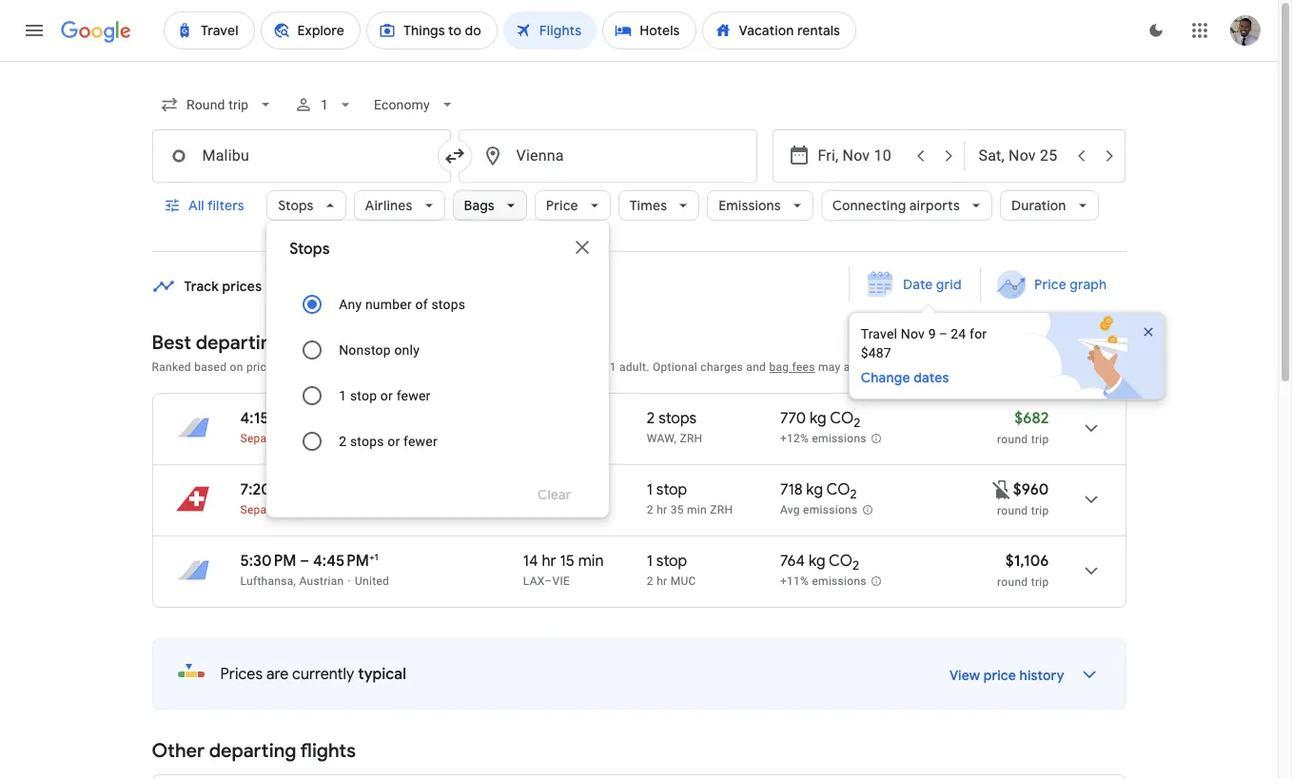 Task type: describe. For each thing, give the bounding box(es) containing it.
sort by:
[[1047, 358, 1096, 375]]

4:45 pm
[[313, 552, 369, 571]]

price graph button
[[985, 267, 1123, 302]]

avg emissions
[[780, 504, 858, 517]]

by:
[[1077, 358, 1096, 375]]

view price history image
[[1067, 652, 1112, 698]]

stops for 2 stops waw , zrh
[[659, 409, 697, 428]]

2 stops or fewer
[[339, 434, 438, 449]]

separate for 1
[[240, 504, 288, 517]]

taxes
[[524, 361, 552, 374]]

stops for 2 stops or fewer
[[350, 434, 384, 449]]

718
[[780, 481, 803, 500]]

bag
[[770, 361, 789, 374]]

duration button
[[1000, 183, 1099, 228]]

+11%
[[780, 575, 809, 588]]

1 vertical spatial stops
[[290, 240, 330, 259]]

1 for 1
[[321, 97, 328, 112]]

co for 770
[[830, 409, 854, 428]]

duration
[[1012, 197, 1067, 214]]

may
[[819, 361, 841, 374]]

dates
[[914, 369, 950, 386]]

date
[[903, 276, 933, 293]]

track
[[184, 277, 219, 295]]

change
[[861, 369, 911, 386]]

1 stop or fewer
[[339, 388, 431, 404]]

flight details. leaves los angeles international airport at 5:30 pm on friday, november 10 and arrives at vienna international airport at 4:45 pm on saturday, november 11. image
[[1068, 548, 1114, 594]]

0 vertical spatial +
[[556, 361, 562, 374]]

prices
[[222, 277, 262, 295]]

$682
[[1015, 409, 1049, 428]]

hr inside the 14 hr 50 min lax – vie
[[542, 481, 556, 500]]

Arrival time: 7:10 PM on  Saturday, November 11. text field
[[310, 409, 373, 428]]

1 for 1 stop or fewer
[[339, 388, 347, 404]]

emissions button
[[707, 183, 813, 228]]

graph
[[1070, 276, 1107, 293]]

based
[[194, 361, 227, 374]]

prices for prices are currently typical
[[220, 665, 263, 684]]

emissions for 770
[[812, 432, 867, 446]]

round for $1,106
[[998, 576, 1028, 589]]

10 – 25
[[323, 277, 366, 295]]

0 horizontal spatial price
[[246, 361, 273, 374]]

1 for 1 stop 2 hr 35 min zrh
[[647, 481, 653, 500]]

960 US dollars text field
[[1013, 481, 1049, 500]]

emissions for 718
[[803, 504, 858, 517]]

or for stop
[[381, 388, 393, 404]]

currently
[[292, 665, 354, 684]]

prices for prices include required taxes + fees for 1 adult. optional charges and bag fees may apply. passenger assistance
[[398, 361, 432, 374]]

close image
[[1141, 325, 1156, 340]]

filters
[[207, 197, 244, 214]]

2 round from the top
[[998, 504, 1028, 518]]

7:20 pm
[[240, 481, 296, 500]]

sort
[[1047, 358, 1074, 375]]

lot,
[[428, 432, 450, 445]]

682 US dollars text field
[[1015, 409, 1049, 428]]

travel
[[861, 326, 898, 342]]

5:30 pm
[[240, 552, 296, 571]]

kg for 764
[[809, 552, 826, 571]]

,
[[674, 432, 677, 445]]

hr inside 1 stop 2 hr 35 min zrh
[[657, 504, 668, 517]]

layover (1 of 1) is a 2 hr 35 min layover at zurich airport in zürich. element
[[647, 503, 771, 518]]

Departure time: 5:30 PM. text field
[[240, 552, 296, 571]]

2 stops waw , zrh
[[647, 409, 703, 445]]

emissions
[[719, 197, 781, 214]]

separate for 2
[[240, 432, 288, 445]]

1 stop flight. element for 14 hr 15 min
[[647, 552, 687, 574]]

14 for 15
[[523, 552, 538, 571]]

vie for 50
[[553, 504, 570, 517]]

all filters
[[188, 197, 244, 214]]

apply.
[[844, 361, 875, 374]]

connecting
[[833, 197, 907, 214]]

close dialog image
[[571, 236, 594, 259]]

trip for $682
[[1031, 433, 1049, 446]]

min inside 1 stop 2 hr 35 min zrh
[[687, 504, 707, 517]]

0 horizontal spatial nov
[[294, 277, 320, 295]]

764
[[780, 552, 805, 571]]

best departing flights
[[152, 331, 343, 355]]

prices include required taxes + fees for 1 adult. optional charges and bag fees may apply. passenger assistance
[[398, 361, 996, 374]]

nonstop
[[339, 343, 391, 358]]

assistance
[[938, 361, 996, 374]]

price for price
[[546, 197, 578, 214]]

1 and from the left
[[276, 361, 296, 374]]

times button
[[618, 183, 700, 228]]

flights for best departing flights
[[287, 331, 343, 355]]

stop for 14 hr 15 min
[[657, 552, 687, 571]]

stops option group
[[290, 282, 586, 464]]

passenger assistance button
[[879, 361, 996, 374]]

2 inside 770 kg co 2
[[854, 415, 861, 431]]

vie for 15
[[553, 575, 570, 588]]

other departing flights
[[152, 740, 356, 763]]

muc
[[671, 575, 696, 588]]

times
[[630, 197, 667, 214]]

main content containing best departing flights
[[152, 267, 1185, 780]]

for inside travel nov 9 – 24 for $487 change dates
[[970, 326, 987, 342]]

+12% emissions
[[780, 432, 867, 446]]

– inside 5:30 pm – 4:45 pm + 1
[[300, 552, 310, 571]]

min for 50
[[582, 481, 608, 500]]

find the best price region
[[152, 267, 1185, 400]]

required
[[477, 361, 520, 374]]

austrian
[[299, 575, 344, 588]]

0 vertical spatial swiss
[[453, 432, 489, 445]]

all
[[188, 197, 204, 214]]

$960
[[1013, 481, 1049, 500]]

departing for best
[[196, 331, 283, 355]]

united
[[355, 575, 389, 588]]

flight details. leaves los angeles international airport at 4:15 pm on friday, november 10 and arrives at vienna international airport at 7:10 pm on saturday, november 11. image
[[1068, 405, 1114, 451]]

only
[[394, 343, 420, 358]]

bags button
[[453, 183, 527, 228]]

1 horizontal spatial stops
[[432, 297, 466, 312]]

nov 10 – 25
[[294, 277, 366, 295]]

emissions for 764
[[812, 575, 867, 588]]

together for 1 stop
[[372, 504, 417, 517]]

Return text field
[[979, 130, 1067, 182]]

of
[[415, 297, 428, 312]]

booked for 1 stop
[[330, 504, 369, 517]]

14 for 50
[[523, 481, 538, 500]]

airlines button
[[354, 183, 445, 228]]

1 stop flight. element for 14 hr 50 min
[[647, 481, 687, 503]]

kg for 770
[[810, 409, 827, 428]]

separate tickets booked together. this trip includes tickets from multiple airlines. missed connections may be protected by kiwi.com.. element for 1 stop
[[240, 504, 417, 517]]

Departure text field
[[818, 130, 906, 182]]

connecting airports
[[833, 197, 960, 214]]

or for stops
[[388, 434, 400, 449]]

hr inside 1 stop 2 hr muc
[[657, 575, 668, 588]]

718 kg co 2
[[780, 481, 857, 503]]

grid
[[936, 276, 962, 293]]

airports
[[910, 197, 960, 214]]

2 stops flight. element
[[647, 409, 697, 431]]

1 stop 2 hr muc
[[647, 552, 696, 588]]

+ inside 5:30 pm – 4:45 pm + 1
[[369, 551, 375, 563]]

zrh inside '2 stops waw , zrh'
[[680, 432, 703, 445]]

1 fees from the left
[[565, 361, 588, 374]]

stops inside stops popup button
[[278, 197, 314, 214]]

prices are currently typical
[[220, 665, 406, 684]]

14 hr 50 min lax – vie
[[523, 481, 608, 517]]

departing for other
[[209, 740, 296, 763]]

convenience
[[299, 361, 366, 374]]



Task type: vqa. For each thing, say whether or not it's contained in the screenshot.
PASSENGER
yes



Task type: locate. For each thing, give the bounding box(es) containing it.
charges
[[701, 361, 743, 374]]

1 together from the top
[[372, 432, 417, 445]]

2 14 from the top
[[523, 552, 538, 571]]

round for $682
[[998, 433, 1028, 446]]

stops
[[278, 197, 314, 214], [290, 240, 330, 259]]

separate
[[240, 432, 288, 445], [240, 504, 288, 517]]

emissions
[[812, 432, 867, 446], [803, 504, 858, 517], [812, 575, 867, 588]]

for right 9 – 24 in the right of the page
[[970, 326, 987, 342]]

– down total duration 14 hr 15 min. element on the bottom
[[545, 575, 553, 588]]

prices left are
[[220, 665, 263, 684]]

stops button
[[267, 183, 346, 228]]

1 vertical spatial flights
[[300, 740, 356, 763]]

0 vertical spatial prices
[[398, 361, 432, 374]]

1 vertical spatial separate
[[240, 504, 288, 517]]

flights for other departing flights
[[300, 740, 356, 763]]

stops up nov 10 – 25
[[290, 240, 330, 259]]

separate tickets booked together. this trip includes tickets from multiple airlines. missed connections may be protected by kiwi.com.. element up 4:45 pm
[[240, 504, 417, 517]]

sort by: button
[[1039, 349, 1127, 384]]

2 left 35
[[647, 504, 654, 517]]

kg inside 764 kg co 2
[[809, 552, 826, 571]]

round
[[998, 433, 1028, 446], [998, 504, 1028, 518], [998, 576, 1028, 589]]

vie inside 14 hr 15 min lax – vie
[[553, 575, 570, 588]]

waw
[[647, 432, 674, 445]]

0 vertical spatial round
[[998, 433, 1028, 446]]

2 up avg emissions
[[850, 487, 857, 503]]

770 kg co 2
[[780, 409, 861, 431]]

1 vertical spatial stop
[[657, 481, 687, 500]]

0 vertical spatial vie
[[553, 504, 570, 517]]

2 tickets from the top
[[291, 504, 327, 517]]

1 inside 5:30 pm – 4:45 pm + 1
[[375, 551, 379, 563]]

$682 round trip
[[998, 409, 1049, 446]]

Departure time: 4:15 PM. text field
[[240, 409, 294, 428]]

or up "2 stops or fewer"
[[381, 388, 393, 404]]

change appearance image
[[1134, 8, 1179, 53]]

co for 718
[[827, 481, 850, 500]]

35
[[671, 504, 684, 517]]

1 separate from the top
[[240, 432, 288, 445]]

0 horizontal spatial stops
[[350, 434, 384, 449]]

1 inside 1 stop 2 hr muc
[[647, 552, 653, 571]]

min right 50
[[582, 481, 608, 500]]

include
[[435, 361, 473, 374]]

1 vertical spatial round
[[998, 504, 1028, 518]]

2 horizontal spatial stops
[[659, 409, 697, 428]]

1 separate tickets booked together from the top
[[240, 432, 417, 445]]

0 vertical spatial or
[[381, 388, 393, 404]]

tickets for 1 stop
[[291, 504, 327, 517]]

1 vertical spatial trip
[[1031, 504, 1049, 518]]

co
[[830, 409, 854, 428], [827, 481, 850, 500], [829, 552, 853, 571]]

1 vertical spatial co
[[827, 481, 850, 500]]

co inside 770 kg co 2
[[830, 409, 854, 428]]

1 vertical spatial together
[[372, 504, 417, 517]]

2 vertical spatial stops
[[350, 434, 384, 449]]

1 tickets from the top
[[291, 432, 327, 445]]

2 separate tickets booked together. this trip includes tickets from multiple airlines. missed connections may be protected by kiwi.com.. element from the top
[[240, 504, 417, 517]]

lax down the total duration 14 hr 50 min. element
[[523, 504, 545, 517]]

1 vertical spatial tickets
[[291, 504, 327, 517]]

1 lax from the top
[[523, 504, 545, 517]]

– down the total duration 14 hr 50 min. element
[[545, 504, 553, 517]]

trip down $1,106
[[1031, 576, 1049, 589]]

none search field containing stops
[[152, 82, 1127, 518]]

0 vertical spatial trip
[[1031, 433, 1049, 446]]

stops down 7:10 pm text box
[[350, 434, 384, 449]]

and left bag
[[747, 361, 766, 374]]

1 horizontal spatial and
[[747, 361, 766, 374]]

None search field
[[152, 82, 1127, 518]]

0 vertical spatial stops
[[278, 197, 314, 214]]

co inside 764 kg co 2
[[829, 552, 853, 571]]

trip down 682 us dollars text box
[[1031, 433, 1049, 446]]

flights
[[287, 331, 343, 355], [300, 740, 356, 763]]

nov inside travel nov 9 – 24 for $487 change dates
[[901, 326, 925, 342]]

1 booked from the top
[[330, 432, 369, 445]]

2 fees from the left
[[793, 361, 815, 374]]

0 horizontal spatial zrh
[[680, 432, 703, 445]]

any
[[339, 297, 362, 312]]

1 horizontal spatial +
[[556, 361, 562, 374]]

1 horizontal spatial fees
[[793, 361, 815, 374]]

nonstop only
[[339, 343, 420, 358]]

2 1 stop flight. element from the top
[[647, 552, 687, 574]]

$487
[[861, 346, 892, 361]]

together down '1 stop or fewer'
[[372, 432, 417, 445]]

stop inside option group
[[350, 388, 377, 404]]

airlines
[[365, 197, 413, 214]]

fewer for 2 stops or fewer
[[404, 434, 438, 449]]

2 vertical spatial min
[[578, 552, 604, 571]]

1 vertical spatial swiss
[[428, 504, 463, 517]]

round down "this price for this flight doesn't include overhead bin access. if you need a carry-on bag, use the bags filter to update prices." icon
[[998, 504, 1028, 518]]

1 stop flight. element
[[647, 481, 687, 503], [647, 552, 687, 574]]

price graph
[[1035, 276, 1107, 293]]

vie inside the 14 hr 50 min lax – vie
[[553, 504, 570, 517]]

date grid button
[[853, 267, 977, 302]]

separate tickets booked together up 4:45 pm
[[240, 504, 417, 517]]

1 vie from the top
[[553, 504, 570, 517]]

2 inside 1 stop 2 hr 35 min zrh
[[647, 504, 654, 517]]

0 vertical spatial price
[[246, 361, 273, 374]]

min inside the 14 hr 50 min lax – vie
[[582, 481, 608, 500]]

price up close dialog image
[[546, 197, 578, 214]]

1 vertical spatial 14
[[523, 552, 538, 571]]

None text field
[[152, 129, 451, 183], [458, 129, 757, 183], [152, 129, 451, 183], [458, 129, 757, 183]]

flights up 'convenience'
[[287, 331, 343, 355]]

2 vertical spatial round
[[998, 576, 1028, 589]]

zrh right ','
[[680, 432, 703, 445]]

0 horizontal spatial +
[[369, 551, 375, 563]]

1 vertical spatial lax
[[523, 575, 545, 588]]

+12%
[[780, 432, 809, 446]]

2 together from the top
[[372, 504, 417, 517]]

flights down currently
[[300, 740, 356, 763]]

2 lax from the top
[[523, 575, 545, 588]]

min for 15
[[578, 552, 604, 571]]

and down "best departing flights"
[[276, 361, 296, 374]]

separate tickets booked together for 1 stop
[[240, 504, 417, 517]]

trip inside $1,106 round trip
[[1031, 576, 1049, 589]]

booked
[[330, 432, 369, 445], [330, 504, 369, 517]]

0 vertical spatial tickets
[[291, 432, 327, 445]]

hr inside 14 hr 15 min lax – vie
[[542, 552, 556, 571]]

1 separate tickets booked together. this trip includes tickets from multiple airlines. missed connections may be protected by kiwi.com.. element from the top
[[240, 432, 417, 445]]

2 up the waw
[[647, 409, 655, 428]]

1 horizontal spatial zrh
[[710, 504, 733, 517]]

date grid
[[903, 276, 962, 293]]

for
[[970, 326, 987, 342], [591, 361, 607, 374]]

view price history
[[950, 667, 1065, 684]]

stop inside 1 stop 2 hr muc
[[657, 552, 687, 571]]

kg inside 718 kg co 2
[[807, 481, 823, 500]]

hr left 35
[[657, 504, 668, 517]]

stops right of on the top left of page
[[432, 297, 466, 312]]

764 kg co 2
[[780, 552, 860, 574]]

min inside 14 hr 15 min lax – vie
[[578, 552, 604, 571]]

stops
[[432, 297, 466, 312], [659, 409, 697, 428], [350, 434, 384, 449]]

0 vertical spatial emissions
[[812, 432, 867, 446]]

prices down only
[[398, 361, 432, 374]]

separate down 7:20 pm text box
[[240, 504, 288, 517]]

1 inside 'popup button'
[[321, 97, 328, 112]]

main content
[[152, 267, 1185, 780]]

1 vertical spatial stops
[[659, 409, 697, 428]]

1 button
[[286, 82, 363, 128]]

lufthansa,
[[240, 575, 296, 588]]

tickets for 2 stops
[[291, 432, 327, 445]]

layover (1 of 1) is a 2 hr layover at munich international airport in munich. element
[[647, 574, 771, 589]]

separate tickets booked together. this trip includes tickets from multiple airlines. missed connections may be protected by kiwi.com.. element down 7:10 pm
[[240, 432, 417, 445]]

1 vertical spatial prices
[[220, 665, 263, 684]]

round inside $682 round trip
[[998, 433, 1028, 446]]

14 left 15
[[523, 552, 538, 571]]

0 vertical spatial nov
[[294, 277, 320, 295]]

trip down '$960'
[[1031, 504, 1049, 518]]

learn more about tracked prices image
[[266, 277, 283, 295]]

or
[[381, 388, 393, 404], [388, 434, 400, 449]]

vie down 50
[[553, 504, 570, 517]]

lax inside the 14 hr 50 min lax – vie
[[523, 504, 545, 517]]

2 inside 718 kg co 2
[[850, 487, 857, 503]]

flight details. leaves los angeles international airport at 7:20 pm on friday, november 10 and arrives at vienna international airport at 7:10 pm on saturday, november 11. image
[[1068, 477, 1114, 523]]

history
[[1020, 667, 1065, 684]]

stops inside '2 stops waw , zrh'
[[659, 409, 697, 428]]

emissions down 770 kg co 2
[[812, 432, 867, 446]]

1 for 1 stop 2 hr muc
[[647, 552, 653, 571]]

loading results progress bar
[[0, 61, 1278, 65]]

1 vertical spatial emissions
[[803, 504, 858, 517]]

lax for 15
[[523, 575, 545, 588]]

0 horizontal spatial price
[[546, 197, 578, 214]]

– for 50
[[545, 504, 553, 517]]

trip
[[1031, 433, 1049, 446], [1031, 504, 1049, 518], [1031, 576, 1049, 589]]

770
[[780, 409, 806, 428]]

co up +11% emissions
[[829, 552, 853, 571]]

stops right filters
[[278, 197, 314, 214]]

2 separate tickets booked together from the top
[[240, 504, 417, 517]]

separate tickets booked together down 7:10 pm
[[240, 432, 417, 445]]

0 vertical spatial lax
[[523, 504, 545, 517]]

0 vertical spatial separate
[[240, 432, 288, 445]]

tickets down 7:20 pm text box
[[291, 504, 327, 517]]

0 vertical spatial 14
[[523, 481, 538, 500]]

3 round from the top
[[998, 576, 1028, 589]]

14 inside 14 hr 15 min lax – vie
[[523, 552, 538, 571]]

bags
[[464, 197, 495, 214]]

1 stop flight. element up 35
[[647, 481, 687, 503]]

0 vertical spatial separate tickets booked together. this trip includes tickets from multiple airlines. missed connections may be protected by kiwi.com.. element
[[240, 432, 417, 445]]

1 vertical spatial min
[[687, 504, 707, 517]]

1 trip from the top
[[1031, 433, 1049, 446]]

0 vertical spatial kg
[[810, 409, 827, 428]]

1 vertical spatial fewer
[[404, 434, 438, 449]]

1 vertical spatial price
[[984, 667, 1017, 684]]

fewer for 1 stop or fewer
[[397, 388, 431, 404]]

min right 15
[[578, 552, 604, 571]]

1 vertical spatial separate tickets booked together
[[240, 504, 417, 517]]

1 vertical spatial vie
[[553, 575, 570, 588]]

zrh right 35
[[710, 504, 733, 517]]

2 inside 1 stop 2 hr muc
[[647, 575, 654, 588]]

2 down 7:10 pm text box
[[339, 434, 347, 449]]

separate tickets booked together
[[240, 432, 417, 445], [240, 504, 417, 517]]

2 vertical spatial co
[[829, 552, 853, 571]]

booked up arrival time: 4:45 pm on  saturday, november 11. text field on the bottom left of page
[[330, 504, 369, 517]]

14
[[523, 481, 538, 500], [523, 552, 538, 571]]

separate tickets booked together for 2 stops
[[240, 432, 417, 445]]

2 vertical spatial kg
[[809, 552, 826, 571]]

– inside the 14 hr 50 min lax – vie
[[545, 504, 553, 517]]

fees right bag
[[793, 361, 815, 374]]

tickets down leaves los angeles international airport at 4:15 pm on friday, november 10 and arrives at vienna international airport at 7:10 pm on saturday, november 11. element
[[291, 432, 327, 445]]

Departure time: 7:20 PM. text field
[[240, 481, 296, 500]]

0 horizontal spatial fees
[[565, 361, 588, 374]]

round down 682 us dollars text box
[[998, 433, 1028, 446]]

co for 764
[[829, 552, 853, 571]]

1 1 stop flight. element from the top
[[647, 481, 687, 503]]

co inside 718 kg co 2
[[827, 481, 850, 500]]

1 vertical spatial nov
[[901, 326, 925, 342]]

separate tickets booked together. this trip includes tickets from multiple airlines. missed connections may be protected by kiwi.com.. element
[[240, 432, 417, 445], [240, 504, 417, 517]]

hr left 50
[[542, 481, 556, 500]]

passenger
[[879, 361, 935, 374]]

fees right "taxes"
[[565, 361, 588, 374]]

Arrival time: 4:45 PM on  Saturday, November 11. text field
[[313, 551, 379, 571]]

lax inside 14 hr 15 min lax – vie
[[523, 575, 545, 588]]

2 inside '2 stops waw , zrh'
[[647, 409, 655, 428]]

round trip
[[998, 504, 1049, 518]]

lax for 50
[[523, 504, 545, 517]]

1 inside 1 stop 2 hr 35 min zrh
[[647, 481, 653, 500]]

2 vertical spatial trip
[[1031, 576, 1049, 589]]

round inside $1,106 round trip
[[998, 576, 1028, 589]]

leaves los angeles international airport at 4:15 pm on friday, november 10 and arrives at vienna international airport at 7:10 pm on saturday, november 11. element
[[240, 409, 373, 428]]

avg
[[780, 504, 800, 517]]

other
[[152, 740, 205, 763]]

price
[[546, 197, 578, 214], [1035, 276, 1067, 293]]

0 vertical spatial 1 stop flight. element
[[647, 481, 687, 503]]

0 horizontal spatial for
[[591, 361, 607, 374]]

1 horizontal spatial for
[[970, 326, 987, 342]]

separate down departure time: 4:15 pm. text field
[[240, 432, 288, 445]]

15
[[560, 552, 575, 571]]

1 inside stops option group
[[339, 388, 347, 404]]

view
[[950, 667, 981, 684]]

zrh
[[680, 432, 703, 445], [710, 504, 733, 517]]

min right 35
[[687, 504, 707, 517]]

2 and from the left
[[747, 361, 766, 374]]

price right "view"
[[984, 667, 1017, 684]]

2 vertical spatial stop
[[657, 552, 687, 571]]

2 vertical spatial emissions
[[812, 575, 867, 588]]

1 vertical spatial for
[[591, 361, 607, 374]]

1 vertical spatial zrh
[[710, 504, 733, 517]]

0 vertical spatial separate tickets booked together
[[240, 432, 417, 445]]

lax down total duration 14 hr 15 min. element on the bottom
[[523, 575, 545, 588]]

14 left 50
[[523, 481, 538, 500]]

departing up on
[[196, 331, 283, 355]]

main menu image
[[23, 19, 46, 42]]

zrh inside 1 stop 2 hr 35 min zrh
[[710, 504, 733, 517]]

2 separate from the top
[[240, 504, 288, 517]]

2 trip from the top
[[1031, 504, 1049, 518]]

together down "2 stops or fewer"
[[372, 504, 417, 517]]

departing right other
[[209, 740, 296, 763]]

$1,106
[[1006, 552, 1049, 571]]

typical
[[358, 665, 406, 684]]

1 vertical spatial price
[[1035, 276, 1067, 293]]

leaves los angeles international airport at 5:30 pm on friday, november 10 and arrives at vienna international airport at 4:45 pm on saturday, november 11. element
[[240, 551, 379, 571]]

3 trip from the top
[[1031, 576, 1049, 589]]

2 vie from the top
[[553, 575, 570, 588]]

nov right learn more about tracked prices icon
[[294, 277, 320, 295]]

– for 15
[[545, 575, 553, 588]]

vie
[[553, 504, 570, 517], [553, 575, 570, 588]]

1106 US dollars text field
[[1006, 552, 1049, 571]]

2 up +12% emissions
[[854, 415, 861, 431]]

2 booked from the top
[[330, 504, 369, 517]]

1 vertical spatial departing
[[209, 740, 296, 763]]

0 horizontal spatial and
[[276, 361, 296, 374]]

stop for 14 hr 50 min
[[657, 481, 687, 500]]

total duration 14 hr 50 min. element
[[523, 481, 647, 503]]

1 round from the top
[[998, 433, 1028, 446]]

total duration 17 hr 55 min. element
[[523, 409, 647, 431]]

stop inside 1 stop 2 hr 35 min zrh
[[657, 481, 687, 500]]

7:10 pm
[[310, 409, 364, 428]]

5:30 pm – 4:45 pm + 1
[[240, 551, 379, 571]]

price for price graph
[[1035, 276, 1067, 293]]

0 vertical spatial zrh
[[680, 432, 703, 445]]

0 vertical spatial stops
[[432, 297, 466, 312]]

+ right "taxes"
[[556, 361, 562, 374]]

0 vertical spatial min
[[582, 481, 608, 500]]

for left adult.
[[591, 361, 607, 374]]

2 inside stops option group
[[339, 434, 347, 449]]

lax
[[523, 504, 545, 517], [523, 575, 545, 588]]

– up the lufthansa, austrian
[[300, 552, 310, 571]]

best
[[152, 331, 191, 355]]

hr left the "muc" at the bottom of the page
[[657, 575, 668, 588]]

0 vertical spatial booked
[[330, 432, 369, 445]]

0 vertical spatial departing
[[196, 331, 283, 355]]

co up avg emissions
[[827, 481, 850, 500]]

kg inside 770 kg co 2
[[810, 409, 827, 428]]

0 vertical spatial together
[[372, 432, 417, 445]]

hr left 15
[[542, 552, 556, 571]]

1 vertical spatial or
[[388, 434, 400, 449]]

round down $1,106
[[998, 576, 1028, 589]]

None field
[[152, 88, 283, 122], [366, 88, 464, 122], [152, 88, 283, 122], [366, 88, 464, 122]]

price inside button
[[1035, 276, 1067, 293]]

0 vertical spatial price
[[546, 197, 578, 214]]

14 inside the 14 hr 50 min lax – vie
[[523, 481, 538, 500]]

1 horizontal spatial nov
[[901, 326, 925, 342]]

optional
[[653, 361, 698, 374]]

0 horizontal spatial prices
[[220, 665, 263, 684]]

fewer down only
[[397, 388, 431, 404]]

1 vertical spatial separate tickets booked together. this trip includes tickets from multiple airlines. missed connections may be protected by kiwi.com.. element
[[240, 504, 417, 517]]

emissions down 718 kg co 2
[[803, 504, 858, 517]]

1 horizontal spatial prices
[[398, 361, 432, 374]]

1 vertical spatial –
[[300, 552, 310, 571]]

lufthansa, austrian
[[240, 575, 344, 588]]

swap origin and destination. image
[[443, 145, 466, 168]]

price inside popup button
[[546, 197, 578, 214]]

0 vertical spatial stop
[[350, 388, 377, 404]]

nov right 'travel'
[[901, 326, 925, 342]]

1 stop flight. element up the "muc" at the bottom of the page
[[647, 552, 687, 574]]

1 horizontal spatial price
[[1035, 276, 1067, 293]]

hr
[[542, 481, 556, 500], [657, 504, 668, 517], [542, 552, 556, 571], [657, 575, 668, 588]]

nov
[[294, 277, 320, 295], [901, 326, 925, 342]]

separate tickets booked together. this trip includes tickets from multiple airlines. missed connections may be protected by kiwi.com.. element for 2 stops
[[240, 432, 417, 445]]

on
[[230, 361, 243, 374]]

ranked
[[152, 361, 191, 374]]

price right on
[[246, 361, 273, 374]]

number
[[365, 297, 412, 312]]

+ up united
[[369, 551, 375, 563]]

swiss down lot,
[[428, 504, 463, 517]]

1 vertical spatial booked
[[330, 504, 369, 517]]

swiss right lot,
[[453, 432, 489, 445]]

2 inside 764 kg co 2
[[853, 558, 860, 574]]

booked for 2 stops
[[330, 432, 369, 445]]

vie down 15
[[553, 575, 570, 588]]

0 vertical spatial flights
[[287, 331, 343, 355]]

layover (1 of 2) is a 1 hr 45 min layover at warsaw chopin airport in warsaw. layover (2 of 2) is a 1 hr 15 min layover at zurich airport in zürich. element
[[647, 431, 771, 446]]

stop up the "muc" at the bottom of the page
[[657, 552, 687, 571]]

ranked based on price and convenience
[[152, 361, 366, 374]]

1 vertical spatial kg
[[807, 481, 823, 500]]

emissions down 764 kg co 2
[[812, 575, 867, 588]]

trip for $1,106
[[1031, 576, 1049, 589]]

fees
[[565, 361, 588, 374], [793, 361, 815, 374]]

0 vertical spatial for
[[970, 326, 987, 342]]

together for 2 stops
[[372, 432, 417, 445]]

booked down 7:10 pm text box
[[330, 432, 369, 445]]

stops up ','
[[659, 409, 697, 428]]

2 vertical spatial –
[[545, 575, 553, 588]]

stop up 35
[[657, 481, 687, 500]]

lot, swiss
[[428, 432, 489, 445]]

0 vertical spatial co
[[830, 409, 854, 428]]

price left graph
[[1035, 276, 1067, 293]]

1 14 from the top
[[523, 481, 538, 500]]

stop up 7:10 pm text box
[[350, 388, 377, 404]]

all filters button
[[152, 183, 259, 228]]

this price for this flight doesn't include overhead bin access. if you need a carry-on bag, use the bags filter to update prices. image
[[991, 478, 1013, 501]]

trip inside $682 round trip
[[1031, 433, 1049, 446]]

kg up avg emissions
[[807, 481, 823, 500]]

or left lot,
[[388, 434, 400, 449]]

kg for 718
[[807, 481, 823, 500]]

kg up +11% emissions
[[809, 552, 826, 571]]

0 vertical spatial fewer
[[397, 388, 431, 404]]

2 up +11% emissions
[[853, 558, 860, 574]]

total duration 14 hr 15 min. element
[[523, 552, 647, 574]]

1 horizontal spatial price
[[984, 667, 1017, 684]]

change dates button
[[861, 368, 991, 387]]

min
[[582, 481, 608, 500], [687, 504, 707, 517], [578, 552, 604, 571]]

+11% emissions
[[780, 575, 867, 588]]

1 vertical spatial +
[[369, 551, 375, 563]]

9 – 24
[[929, 326, 967, 342]]

– inside 14 hr 15 min lax – vie
[[545, 575, 553, 588]]

1 vertical spatial 1 stop flight. element
[[647, 552, 687, 574]]

fewer down '1 stop or fewer'
[[404, 434, 438, 449]]

0 vertical spatial –
[[545, 504, 553, 517]]

2 left the "muc" at the bottom of the page
[[647, 575, 654, 588]]

co up +12% emissions
[[830, 409, 854, 428]]

kg up +12% emissions
[[810, 409, 827, 428]]



